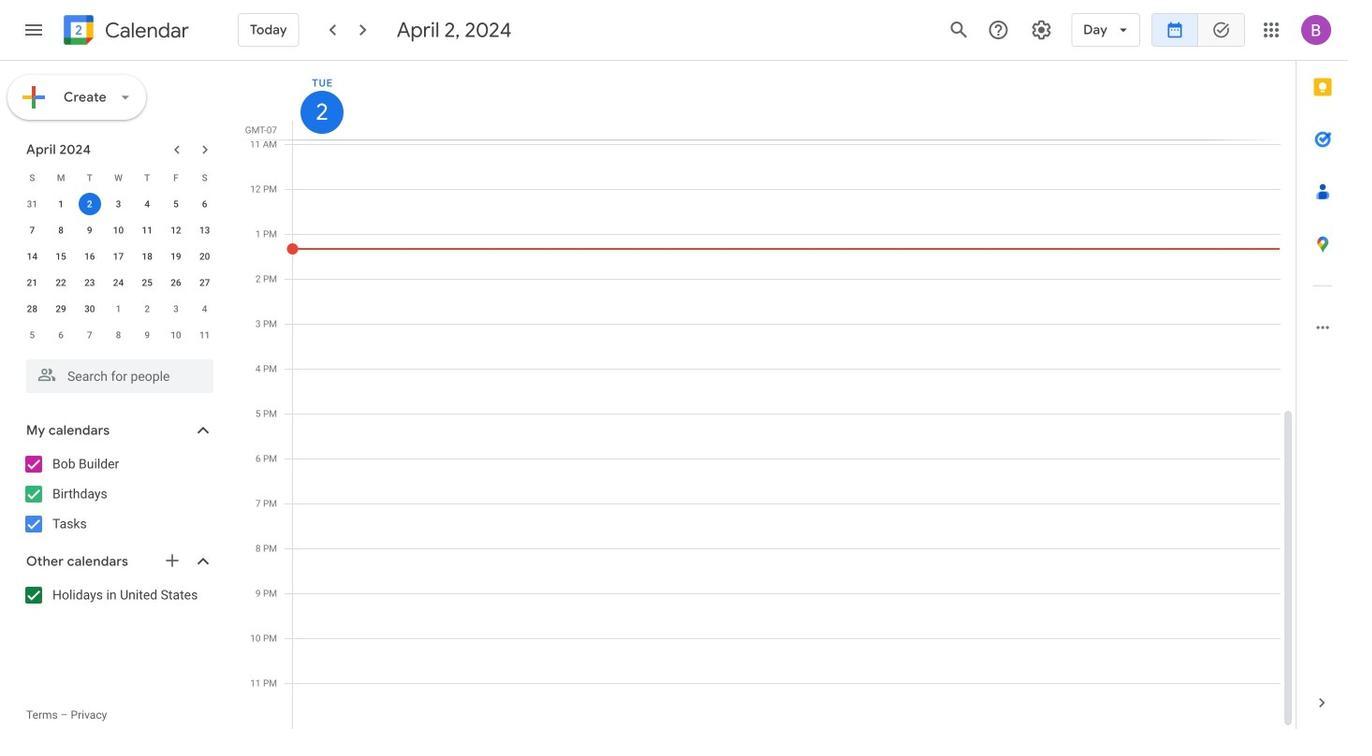 Task type: locate. For each thing, give the bounding box(es) containing it.
6 row from the top
[[18, 296, 219, 322]]

25 element
[[136, 272, 158, 294]]

tab list
[[1297, 61, 1349, 677]]

19 element
[[165, 245, 187, 268]]

21 element
[[21, 272, 43, 294]]

row down 17 element
[[18, 270, 219, 296]]

my calendars list
[[4, 450, 232, 540]]

row
[[18, 165, 219, 191], [18, 191, 219, 217], [18, 217, 219, 244], [18, 244, 219, 270], [18, 270, 219, 296], [18, 296, 219, 322], [18, 322, 219, 348]]

12 element
[[165, 219, 187, 242]]

8 element
[[50, 219, 72, 242]]

april 2024 grid
[[18, 165, 219, 348]]

column header
[[292, 61, 1281, 140]]

7 element
[[21, 219, 43, 242]]

17 element
[[107, 245, 130, 268]]

23 element
[[78, 272, 101, 294]]

3 element
[[107, 193, 130, 215]]

row up may 8 element
[[18, 296, 219, 322]]

heading inside calendar element
[[101, 19, 189, 42]]

may 3 element
[[165, 298, 187, 320]]

may 5 element
[[21, 324, 43, 347]]

15 element
[[50, 245, 72, 268]]

heading
[[101, 19, 189, 42]]

row down may 1 element
[[18, 322, 219, 348]]

None search field
[[0, 352, 232, 393]]

grid
[[240, 61, 1296, 730]]

30 element
[[78, 298, 101, 320]]

2 row from the top
[[18, 191, 219, 217]]

main drawer image
[[22, 19, 45, 41]]

row up 3 element
[[18, 165, 219, 191]]

4 element
[[136, 193, 158, 215]]

row up 10 element on the left
[[18, 191, 219, 217]]

1 element
[[50, 193, 72, 215]]

24 element
[[107, 272, 130, 294]]

may 11 element
[[194, 324, 216, 347]]

5 row from the top
[[18, 270, 219, 296]]

27 element
[[194, 272, 216, 294]]

cell inside 'april 2024' grid
[[75, 191, 104, 217]]

4 row from the top
[[18, 244, 219, 270]]

Search for people text field
[[37, 360, 202, 393]]

cell
[[75, 191, 104, 217]]

row up 24 element
[[18, 244, 219, 270]]

18 element
[[136, 245, 158, 268]]

row up 17 element
[[18, 217, 219, 244]]

may 2 element
[[136, 298, 158, 320]]

calendar element
[[60, 11, 189, 52]]

26 element
[[165, 272, 187, 294]]

row group
[[18, 191, 219, 348]]

9 element
[[78, 219, 101, 242]]

may 1 element
[[107, 298, 130, 320]]



Task type: describe. For each thing, give the bounding box(es) containing it.
tuesday, april 2, today element
[[301, 91, 344, 134]]

add other calendars image
[[163, 552, 182, 570]]

may 10 element
[[165, 324, 187, 347]]

10 element
[[107, 219, 130, 242]]

5 element
[[165, 193, 187, 215]]

may 6 element
[[50, 324, 72, 347]]

may 8 element
[[107, 324, 130, 347]]

13 element
[[194, 219, 216, 242]]

settings menu image
[[1031, 19, 1053, 41]]

may 7 element
[[78, 324, 101, 347]]

1 row from the top
[[18, 165, 219, 191]]

22 element
[[50, 272, 72, 294]]

16 element
[[78, 245, 101, 268]]

6 element
[[194, 193, 216, 215]]

3 row from the top
[[18, 217, 219, 244]]

28 element
[[21, 298, 43, 320]]

14 element
[[21, 245, 43, 268]]

may 9 element
[[136, 324, 158, 347]]

11 element
[[136, 219, 158, 242]]

29 element
[[50, 298, 72, 320]]

2, today element
[[78, 193, 101, 215]]

march 31 element
[[21, 193, 43, 215]]

7 row from the top
[[18, 322, 219, 348]]

20 element
[[194, 245, 216, 268]]

may 4 element
[[194, 298, 216, 320]]



Task type: vqa. For each thing, say whether or not it's contained in the screenshot.
11th AM from the bottom
no



